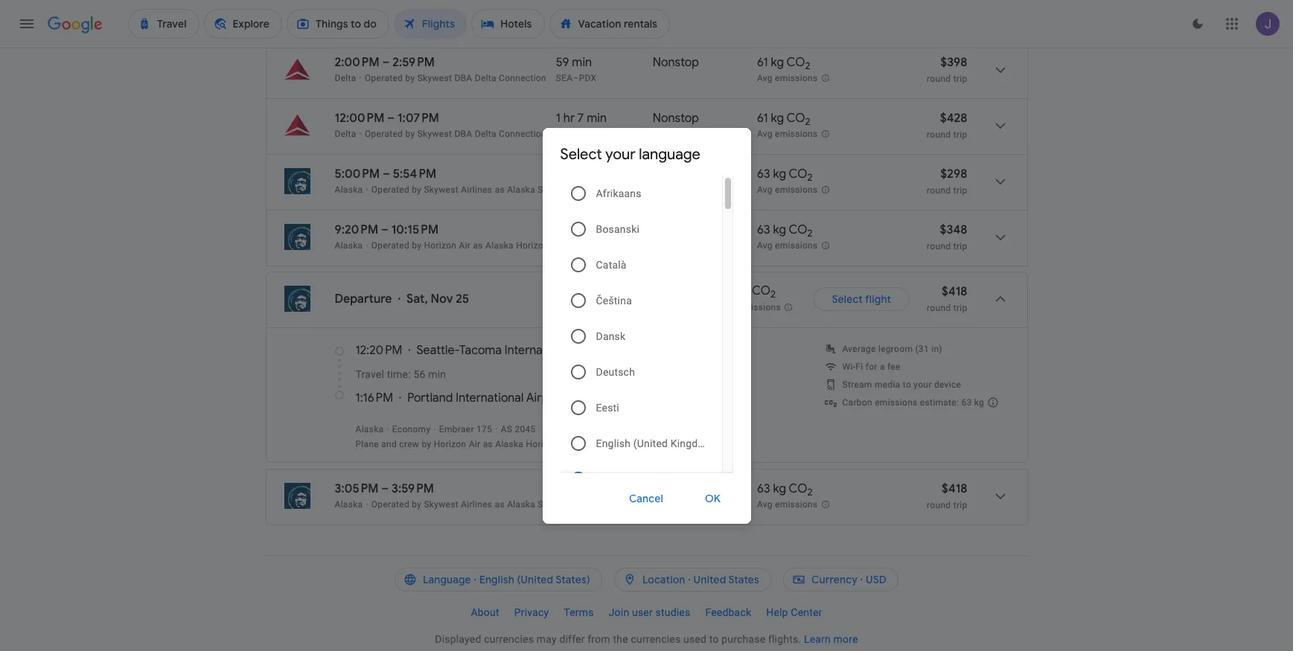 Task type: vqa. For each thing, say whether or not it's contained in the screenshot.
topmost (
yes



Task type: describe. For each thing, give the bounding box(es) containing it.
$398
[[940, 55, 967, 70]]

1 horizontal spatial states)
[[671, 473, 705, 485]]

by down 10:15 pm
[[412, 240, 421, 251]]

about link
[[463, 601, 507, 625]]

avg emissions for $348
[[757, 241, 818, 251]]

55 min – pdx
[[556, 223, 597, 251]]

operated down leaves seattle-tacoma international airport at 7:55 pm on saturday, november 25 and arrives at portland international airport at 8:59 pm on saturday, november 25. element
[[365, 17, 403, 28]]

pdx inside 59 min sea – pdx
[[579, 73, 597, 83]]

1 horizontal spatial to
[[903, 380, 911, 390]]

$348
[[940, 223, 967, 237]]

avg for $348
[[757, 241, 773, 251]]

nonstop for 1 hr 7 min
[[653, 111, 699, 126]]

398 US dollars text field
[[940, 55, 967, 70]]

12:20 pm
[[355, 343, 402, 358]]

horizon left 55 min – pdx
[[516, 240, 549, 251]]

round for 3:59 pm
[[927, 500, 951, 511]]

1 total duration 54 min. element from the top
[[556, 167, 653, 184]]

from
[[588, 634, 610, 645]]

3:05 pm – 3:59 pm
[[335, 482, 434, 497]]

$428
[[940, 111, 967, 126]]

help center link
[[759, 601, 830, 625]]

63 for $348
[[757, 223, 770, 237]]

0 vertical spatial airport
[[575, 343, 614, 358]]

center
[[791, 607, 822, 619]]

emissions for $298
[[775, 185, 818, 195]]

emissions for $428
[[775, 129, 818, 139]]

about
[[471, 607, 499, 619]]

5:00 pm
[[335, 167, 380, 182]]

Departure time: 7:55 PM. text field
[[335, 0, 377, 14]]

round for 2:59 pm
[[927, 74, 951, 84]]

trip for 3:59 pm
[[953, 500, 967, 511]]

63 kg co 2 for $348
[[757, 223, 813, 240]]

1 connection from the top
[[499, 17, 546, 28]]

user
[[632, 607, 653, 619]]

$298 round trip
[[927, 167, 967, 196]]

by down 1:07 pm text field
[[405, 129, 415, 139]]

 image for 2:00 pm
[[359, 73, 362, 83]]

0 vertical spatial air
[[459, 240, 471, 251]]

1 nonstop flight. element from the top
[[653, 0, 699, 16]]

– left the 5:54 pm
[[383, 167, 390, 182]]

avg emissions for $428
[[757, 129, 818, 139]]

co for $418
[[789, 482, 807, 497]]

– left afrikaans
[[573, 185, 579, 195]]

català
[[596, 259, 627, 271]]

2 for $418
[[807, 486, 813, 499]]

Departure time: 12:20 PM. text field
[[355, 343, 402, 358]]

0 vertical spatial english
[[596, 437, 631, 449]]

avg for $298
[[757, 185, 773, 195]]

plane and crew by horizon air as alaska horizon
[[355, 439, 558, 450]]

as
[[501, 424, 512, 435]]

seattle-
[[416, 343, 459, 358]]

428 US dollars text field
[[940, 111, 967, 126]]

2 $418 round trip from the top
[[927, 482, 967, 511]]

2 for $298
[[807, 171, 813, 184]]

trip for 10:15 pm
[[953, 241, 967, 252]]

terms
[[564, 607, 594, 619]]

sea up 59
[[556, 17, 573, 28]]

operated by skywest airlines as alaska skywest for 3:05 pm – 3:59 pm
[[371, 500, 573, 510]]

co for $398
[[787, 55, 805, 70]]

– left "1:07 pm"
[[387, 111, 395, 126]]

avg for $418
[[757, 500, 773, 510]]

2:00 pm – 2:59 pm
[[335, 55, 435, 70]]

2 vertical spatial english
[[479, 573, 515, 587]]

operated down leaves seattle-tacoma international airport at 12:00 pm on saturday, november 25 and arrives at portland international airport at 1:07 pm on saturday, november 25. element
[[365, 129, 403, 139]]

Departure time: 5:00 PM. text field
[[335, 167, 380, 182]]

connection for 59
[[499, 73, 546, 83]]

0 vertical spatial (united
[[633, 437, 668, 449]]

media
[[875, 380, 900, 390]]

1 hr 7 min sea – pdx
[[556, 111, 607, 139]]

2045
[[515, 424, 536, 435]]

operated down 3:05 pm – 3:59 pm on the bottom left of the page
[[371, 500, 409, 510]]

kg for $298
[[773, 167, 786, 182]]

min inside 1 hr 7 min sea – pdx
[[587, 111, 607, 126]]

2:00 pm
[[335, 55, 379, 70]]

learn more link
[[804, 634, 858, 645]]

1 $418 from the top
[[942, 284, 967, 299]]

co for $428
[[787, 111, 805, 126]]

total duration 1 hr 4 min. element
[[556, 0, 653, 16]]

– inside 59 min sea – pdx
[[573, 73, 579, 83]]

avg emissions for $398
[[757, 73, 818, 84]]

1
[[556, 111, 561, 126]]

1 vertical spatial to
[[709, 634, 719, 645]]

cancel
[[629, 492, 664, 505]]

– left arrival time: 3:59 pm. text field
[[381, 482, 389, 497]]

– down total duration 1 hr 4 min. element
[[573, 17, 579, 28]]

– inside 55 min – pdx
[[573, 240, 579, 251]]

wi-fi for a fee
[[842, 362, 901, 372]]

connection for 1
[[499, 129, 546, 139]]

usd
[[866, 573, 887, 587]]

sat,
[[407, 292, 428, 307]]

)
[[594, 391, 598, 406]]

1 418 us dollars text field from the top
[[942, 284, 967, 299]]

sea up 55
[[556, 185, 573, 195]]

afrikaans
[[596, 187, 641, 199]]

5 round from the top
[[927, 303, 951, 313]]

1 currencies from the left
[[484, 634, 534, 645]]

avg emissions for $418
[[757, 500, 818, 510]]

1 vertical spatial (
[[568, 391, 572, 406]]

trip for 2:59 pm
[[953, 74, 967, 84]]

operated by skywest dba delta connection for 2:59 pm
[[365, 73, 546, 83]]

round for 1:07 pm
[[927, 130, 951, 140]]

co for $298
[[789, 167, 807, 182]]

pdx inside 55 min – pdx
[[579, 240, 597, 251]]

1 vertical spatial international
[[456, 391, 524, 406]]

leaves seattle-tacoma international airport at 2:00 pm on saturday, november 25 and arrives at portland international airport at 2:59 pm on saturday, november 25. element
[[335, 55, 435, 70]]

as for 5:54 pm
[[495, 185, 505, 195]]

round for 5:54 pm
[[927, 185, 951, 196]]

59
[[556, 55, 569, 70]]

$428 round trip
[[927, 111, 967, 140]]

for
[[866, 362, 877, 372]]

united
[[694, 573, 726, 587]]

59 min sea – pdx
[[556, 55, 597, 83]]

average legroom (31 in)
[[842, 344, 942, 354]]

carbon emissions estimate: 63 kilograms element
[[842, 398, 984, 408]]

stream
[[842, 380, 872, 390]]

seattle-tacoma international airport ( sea
[[416, 343, 642, 358]]

join user studies link
[[601, 601, 698, 625]]

device
[[934, 380, 961, 390]]

hr
[[563, 111, 575, 126]]

skywest for leaves seattle-tacoma international airport at 7:55 pm on saturday, november 25 and arrives at portland international airport at 8:59 pm on saturday, november 25. element
[[417, 17, 452, 28]]

2 total duration 54 min. element from the top
[[556, 482, 653, 499]]

sea down the dansk
[[620, 343, 642, 358]]

help center
[[766, 607, 822, 619]]

175
[[476, 424, 492, 435]]

63 kg co 2 for $418
[[757, 482, 813, 499]]

average
[[842, 344, 876, 354]]

stream media to your device
[[842, 380, 961, 390]]

as for 10:15 pm
[[473, 240, 483, 251]]

5:54 pm
[[393, 167, 436, 182]]

Arrival time: 8:59 PM. text field
[[390, 0, 433, 14]]

feedback
[[705, 607, 751, 619]]

– right 9:20 pm
[[381, 223, 389, 237]]

1 horizontal spatial english (united states)
[[596, 473, 705, 485]]

skywest for leaves seattle-tacoma international airport at 12:00 pm on saturday, november 25 and arrives at portland international airport at 1:07 pm on saturday, november 25. element
[[417, 129, 452, 139]]

Arrival time: 2:59 PM. text field
[[392, 55, 435, 70]]

$398 round trip
[[927, 55, 967, 84]]

embraer 175
[[439, 424, 492, 435]]

2:59 pm
[[392, 55, 435, 70]]

co for $348
[[789, 223, 807, 237]]

purchase
[[722, 634, 765, 645]]

fi
[[856, 362, 863, 372]]

2 for $348
[[807, 227, 813, 240]]

fee
[[887, 362, 901, 372]]

language
[[639, 145, 700, 163]]

pdx up the total duration 55 min. element
[[579, 185, 597, 195]]

total duration 55 min. element
[[556, 223, 653, 240]]

time:
[[387, 368, 411, 380]]

emissions for $398
[[775, 73, 818, 84]]

portland international airport ( pdx )
[[407, 391, 598, 406]]

flights.
[[768, 634, 801, 645]]

displayed currencies may differ from the currencies used to purchase flights. learn more
[[435, 634, 858, 645]]

55
[[556, 223, 570, 237]]

nonstop for 59 min
[[653, 55, 699, 70]]

63 for $418
[[757, 482, 770, 497]]

56
[[413, 368, 425, 380]]

eesti
[[596, 402, 619, 414]]

Arrival time: 10:15 PM. text field
[[391, 223, 439, 237]]

operated by horizon air as alaska horizon
[[371, 240, 549, 251]]

2 $418 from the top
[[942, 482, 967, 497]]

leaves seattle-tacoma international airport at 12:00 pm on saturday, november 25 and arrives at portland international airport at 1:07 pm on saturday, november 25. element
[[335, 111, 439, 126]]

dansk
[[596, 330, 626, 342]]

select for select your language
[[560, 145, 602, 163]]

dba for 2:59 pm
[[454, 73, 472, 83]]



Task type: locate. For each thing, give the bounding box(es) containing it.
connection
[[499, 17, 546, 28], [499, 73, 546, 83], [499, 129, 546, 139]]

flight
[[865, 293, 891, 306]]

min right 55
[[572, 223, 592, 237]]

min right 59
[[572, 55, 592, 70]]

skywest for 5:00 pm – 5:54 pm
[[538, 185, 573, 195]]

international right tacoma
[[505, 343, 572, 358]]

0 horizontal spatial (
[[568, 391, 572, 406]]

select for select flight
[[832, 293, 863, 306]]

round inside $348 round trip
[[927, 241, 951, 252]]

0 vertical spatial $418 round trip
[[927, 284, 967, 313]]

sea – pdx for delta
[[556, 17, 597, 28]]

2 trip from the top
[[953, 130, 967, 140]]

select left flight at the right of page
[[832, 293, 863, 306]]

1 vertical spatial your
[[914, 380, 932, 390]]

 image down the departure time: 7:55 pm. "text field"
[[359, 17, 362, 28]]

currencies down join user studies link
[[631, 634, 681, 645]]

select flight
[[832, 293, 891, 306]]

kg for $348
[[773, 223, 786, 237]]

as for 3:59 pm
[[495, 500, 505, 510]]

states) down kingdom)
[[671, 473, 705, 485]]

1 vertical spatial select
[[832, 293, 863, 306]]

states)
[[671, 473, 705, 485], [556, 573, 590, 587]]

united states
[[694, 573, 759, 587]]

1 vertical spatial air
[[469, 439, 480, 450]]

0 vertical spatial 61 kg co 2
[[757, 55, 810, 72]]

 image for 12:00 pm
[[359, 129, 362, 139]]

1 operated by skywest dba delta connection from the top
[[365, 17, 546, 28]]

(united up "privacy"
[[517, 573, 553, 587]]

1 vertical spatial 61
[[757, 111, 768, 126]]

0 horizontal spatial your
[[605, 145, 636, 163]]

min inside 59 min sea – pdx
[[572, 55, 592, 70]]

3 dba from the top
[[454, 129, 472, 139]]

5:00 pm – 5:54 pm
[[335, 167, 436, 182]]

4 nonstop flight. element from the top
[[653, 482, 699, 499]]

4 round from the top
[[927, 241, 951, 252]]

delta
[[335, 17, 356, 28], [475, 17, 496, 28], [335, 73, 356, 83], [475, 73, 496, 83], [335, 129, 356, 139], [475, 129, 496, 139]]

– left 2:59 pm
[[382, 55, 390, 70]]

by down arrival time: 8:59 pm. text field on the top left of page
[[405, 17, 415, 28]]

horizon down 2045
[[526, 439, 558, 450]]

kingdom)
[[671, 437, 717, 449]]

–
[[573, 17, 579, 28], [382, 55, 390, 70], [573, 73, 579, 83], [387, 111, 395, 126], [573, 129, 579, 139], [383, 167, 390, 182], [573, 185, 579, 195], [381, 223, 389, 237], [573, 240, 579, 251], [381, 482, 389, 497]]

skywest down the 2:59 pm text box
[[417, 73, 452, 83]]

1:16 pm
[[355, 391, 393, 406]]

6 round from the top
[[927, 500, 951, 511]]

horizon
[[424, 240, 457, 251], [516, 240, 549, 251], [434, 439, 466, 450], [526, 439, 558, 450]]

1 dba from the top
[[454, 17, 472, 28]]

3 round from the top
[[927, 185, 951, 196]]

privacy link
[[507, 601, 556, 625]]

co
[[787, 55, 805, 70], [787, 111, 805, 126], [789, 167, 807, 182], [789, 223, 807, 237], [752, 284, 771, 299], [789, 482, 807, 497]]

 image down '2:00 pm'
[[359, 73, 362, 83]]

wi-
[[842, 362, 856, 372]]

1 61 kg co 2 from the top
[[757, 55, 810, 72]]

1  image from the top
[[359, 17, 362, 28]]

0 vertical spatial airlines
[[461, 185, 492, 195]]

crew
[[399, 439, 419, 450]]

select down 1 hr 7 min sea – pdx
[[560, 145, 602, 163]]

by down the 3:59 pm
[[412, 500, 421, 510]]

0 horizontal spatial states)
[[556, 573, 590, 587]]

1 61 from the top
[[757, 55, 768, 70]]

english
[[596, 437, 631, 449], [596, 473, 631, 485], [479, 573, 515, 587]]

0 vertical spatial  image
[[359, 17, 362, 28]]

skywest for 3:05 pm – 3:59 pm
[[538, 500, 573, 510]]

čeština
[[596, 294, 632, 306]]

economy
[[392, 424, 431, 435]]

dba for 1:07 pm
[[454, 129, 472, 139]]

(31
[[915, 344, 929, 354]]

min inside 55 min – pdx
[[572, 223, 592, 237]]

2 vertical spatial connection
[[499, 129, 546, 139]]

by right crew
[[422, 439, 431, 450]]

nonstop
[[653, 55, 699, 70], [653, 111, 699, 126], [653, 482, 699, 497]]

0 vertical spatial english (united states)
[[596, 473, 705, 485]]

1 vertical spatial $418 round trip
[[927, 482, 967, 511]]

english up cancel
[[596, 473, 631, 485]]

nonstop flight. element for 2:59 pm
[[653, 55, 699, 72]]

ok button
[[687, 481, 739, 516]]

english (united states) up "privacy"
[[479, 573, 590, 587]]

departure
[[335, 292, 392, 307]]

trip inside "$398 round trip"
[[953, 74, 967, 84]]

your up carbon emissions estimate: 63 kilograms element
[[914, 380, 932, 390]]

1 sea – pdx from the top
[[556, 17, 597, 28]]

 image down 12:00 pm
[[359, 129, 362, 139]]

avg emissions
[[757, 73, 818, 84], [757, 129, 818, 139], [757, 185, 818, 195], [757, 241, 818, 251], [720, 302, 781, 312], [757, 500, 818, 510]]

trip for 1:07 pm
[[953, 130, 967, 140]]

nonstop flight. element
[[653, 0, 699, 16], [653, 55, 699, 72], [653, 111, 699, 128], [653, 482, 699, 499]]

0 horizontal spatial english (united states)
[[479, 573, 590, 587]]

1 vertical spatial airlines
[[461, 500, 492, 510]]

6 trip from the top
[[953, 500, 967, 511]]

2
[[805, 60, 810, 72], [805, 116, 810, 128], [807, 171, 813, 184], [807, 227, 813, 240], [771, 289, 776, 301], [807, 486, 813, 499]]

 image
[[359, 17, 362, 28], [359, 73, 362, 83], [359, 129, 362, 139]]

operated down leaves seattle-tacoma international airport at 2:00 pm on saturday, november 25 and arrives at portland international airport at 2:59 pm on saturday, november 25. element
[[365, 73, 403, 83]]

2 sea – pdx from the top
[[556, 185, 597, 195]]

$348 round trip
[[927, 223, 967, 252]]

round inside $298 round trip
[[927, 185, 951, 196]]

2 vertical spatial  image
[[359, 129, 362, 139]]

1 vertical spatial total duration 54 min. element
[[556, 482, 653, 499]]

kg for $398
[[771, 55, 784, 70]]

operated by skywest airlines as alaska skywest up operated by horizon air as alaska horizon
[[371, 185, 573, 195]]

select inside button
[[832, 293, 863, 306]]

join user studies
[[609, 607, 690, 619]]

horizon down 10:15 pm
[[424, 240, 457, 251]]

0 vertical spatial total duration 54 min. element
[[556, 167, 653, 184]]

pdx left eesti
[[572, 391, 594, 406]]

3  image from the top
[[359, 129, 362, 139]]

3 trip from the top
[[953, 185, 967, 196]]

1 vertical spatial (united
[[633, 473, 668, 485]]

leaves seattle-tacoma international airport at 3:05 pm on saturday, november 25 and arrives at portland international airport at 3:59 pm on saturday, november 25. element
[[335, 482, 434, 497]]

used
[[683, 634, 707, 645]]

operated by skywest airlines as alaska skywest down the 3:59 pm
[[371, 500, 573, 510]]

select flight button
[[814, 287, 909, 311]]

1 airlines from the top
[[461, 185, 492, 195]]

total duration 59 min. element
[[556, 55, 653, 72]]

1 vertical spatial connection
[[499, 73, 546, 83]]

airlines down plane and crew by horizon air as alaska horizon
[[461, 500, 492, 510]]

1 vertical spatial operated by skywest airlines as alaska skywest
[[371, 500, 573, 510]]

your
[[605, 145, 636, 163], [914, 380, 932, 390]]

english up about link
[[479, 573, 515, 587]]

0 vertical spatial your
[[605, 145, 636, 163]]

$298
[[940, 167, 967, 182]]

10:15 pm
[[391, 223, 439, 237]]

Departure time: 9:20 PM. text field
[[335, 223, 378, 237]]

2 61 kg co 2 from the top
[[757, 111, 810, 128]]

avg for $398
[[757, 73, 773, 84]]

12:00 pm – 1:07 pm
[[335, 111, 439, 126]]

join
[[609, 607, 629, 619]]

carbon
[[842, 398, 872, 408]]

pdx down total duration 59 min. element
[[579, 73, 597, 83]]

61 for 1 hr 7 min
[[757, 111, 768, 126]]

operated by skywest airlines as alaska skywest
[[371, 185, 573, 195], [371, 500, 573, 510]]

help
[[766, 607, 788, 619]]

5 trip from the top
[[953, 303, 967, 313]]

0 vertical spatial sea – pdx
[[556, 17, 597, 28]]

bosanski
[[596, 223, 640, 235]]

may
[[537, 634, 557, 645]]

your down the total duration 1 hr 7 min. element
[[605, 145, 636, 163]]

operated by skywest airlines as alaska skywest for 5:00 pm – 5:54 pm
[[371, 185, 573, 195]]

2 vertical spatial nonstop
[[653, 482, 699, 497]]

states
[[728, 573, 759, 587]]

min right 7
[[587, 111, 607, 126]]

pdx down 7
[[579, 129, 597, 139]]

(united up cancel
[[633, 473, 668, 485]]

2 vertical spatial dba
[[454, 129, 472, 139]]

total duration 54 min. element up afrikaans
[[556, 167, 653, 184]]

63 for $298
[[757, 167, 770, 182]]

Arrival time: 1:16 PM. text field
[[355, 391, 393, 406]]

1 vertical spatial sea – pdx
[[556, 185, 597, 195]]

298 US dollars text field
[[940, 167, 967, 182]]

1 vertical spatial english (united states)
[[479, 573, 590, 587]]

0 vertical spatial international
[[505, 343, 572, 358]]

61 kg co 2 for $398
[[757, 55, 810, 72]]

sea inside 59 min sea – pdx
[[556, 73, 573, 83]]

by down the 2:59 pm text box
[[405, 73, 415, 83]]

2 operated by skywest dba delta connection from the top
[[365, 73, 546, 83]]

by down 5:54 pm text field
[[412, 185, 421, 195]]

63 kg co 2 for $298
[[757, 167, 813, 184]]

– down the total duration 55 min. element
[[573, 240, 579, 251]]

0 vertical spatial $418
[[942, 284, 967, 299]]

0 vertical spatial to
[[903, 380, 911, 390]]

1 vertical spatial nonstop
[[653, 111, 699, 126]]

currencies
[[484, 634, 534, 645], [631, 634, 681, 645]]

embraer
[[439, 424, 474, 435]]

3:05 pm
[[335, 482, 379, 497]]

7
[[578, 111, 584, 126]]

english down eesti
[[596, 437, 631, 449]]

0 vertical spatial operated by skywest airlines as alaska skywest
[[371, 185, 573, 195]]

sea – pdx up 55
[[556, 185, 597, 195]]

emissions for $348
[[775, 241, 818, 251]]

0 vertical spatial states)
[[671, 473, 705, 485]]

total duration 54 min. element
[[556, 167, 653, 184], [556, 482, 653, 499]]

Arrival time: 3:59 PM. text field
[[392, 482, 434, 497]]

Departure time: 2:00 PM. text field
[[335, 55, 379, 70]]

1 vertical spatial dba
[[454, 73, 472, 83]]

operated down leaves seattle-tacoma international airport at 9:20 pm on saturday, november 25 and arrives at portland international airport at 10:15 pm on saturday, november 25. element
[[371, 240, 409, 251]]

operated down leaves seattle-tacoma international airport at 5:00 pm on saturday, november 25 and arrives at portland international airport at 5:54 pm on saturday, november 25. element
[[371, 185, 409, 195]]

horizon down embraer
[[434, 439, 466, 450]]

2 airlines from the top
[[461, 500, 492, 510]]

2 currencies from the left
[[631, 634, 681, 645]]

terms link
[[556, 601, 601, 625]]

0 vertical spatial operated by skywest dba delta connection
[[365, 17, 546, 28]]

sea inside 1 hr 7 min sea – pdx
[[556, 129, 573, 139]]

nonstop flight. element for 3:59 pm
[[653, 482, 699, 499]]

in)
[[931, 344, 942, 354]]

operated by skywest dba delta connection
[[365, 17, 546, 28], [365, 73, 546, 83], [365, 129, 546, 139]]

sea – pdx down total duration 1 hr 4 min. element
[[556, 17, 597, 28]]

flight details. leaves seattle-tacoma international airport at 12:20 pm on saturday, november 25 and arrives at portland international airport at 1:16 pm on saturday, november 25. image
[[991, 290, 1009, 308]]

1 vertical spatial airport
[[526, 391, 565, 406]]

1 nonstop from the top
[[653, 55, 699, 70]]

emissions for $418
[[775, 500, 818, 510]]

currency
[[811, 573, 858, 587]]

Arrival time: 1:07 PM. text field
[[398, 111, 439, 126]]

3:59 pm
[[392, 482, 434, 497]]

2 vertical spatial (united
[[517, 573, 553, 587]]

0 vertical spatial (
[[616, 343, 620, 358]]

operated by skywest dba delta connection down the 2:59 pm text box
[[365, 73, 546, 83]]

pdx inside 1 hr 7 min sea – pdx
[[579, 129, 597, 139]]

differ
[[559, 634, 585, 645]]

air
[[459, 240, 471, 251], [469, 439, 480, 450]]

more
[[833, 634, 858, 645]]

1 vertical spatial $418
[[942, 482, 967, 497]]

0 horizontal spatial select
[[560, 145, 602, 163]]

operated by skywest dba delta connection for 1:07 pm
[[365, 129, 546, 139]]

skywest down 1:07 pm text field
[[417, 129, 452, 139]]

2 skywest from the top
[[538, 500, 573, 510]]

(
[[616, 343, 620, 358], [568, 391, 572, 406]]

nonstop flight. element for 1:07 pm
[[653, 111, 699, 128]]

2 dba from the top
[[454, 73, 472, 83]]

2  image from the top
[[359, 73, 362, 83]]

airlines for 3:59 pm
[[461, 500, 492, 510]]

trip for 5:54 pm
[[953, 185, 967, 196]]

states) up terms link
[[556, 573, 590, 587]]

the
[[613, 634, 628, 645]]

1 horizontal spatial airport
[[575, 343, 614, 358]]

0 vertical spatial dba
[[454, 17, 472, 28]]

0 vertical spatial connection
[[499, 17, 546, 28]]

feedback link
[[698, 601, 759, 625]]

avg emissions for $298
[[757, 185, 818, 195]]

( down the dansk
[[616, 343, 620, 358]]

1 $418 round trip from the top
[[927, 284, 967, 313]]

round
[[927, 74, 951, 84], [927, 130, 951, 140], [927, 185, 951, 196], [927, 241, 951, 252], [927, 303, 951, 313], [927, 500, 951, 511]]

round for 10:15 pm
[[927, 241, 951, 252]]

sea down 59
[[556, 73, 573, 83]]

currencies down "privacy"
[[484, 634, 534, 645]]

1 vertical spatial 61 kg co 2
[[757, 111, 810, 128]]

( left )
[[568, 391, 572, 406]]

kg for $418
[[773, 482, 786, 497]]

0 vertical spatial nonstop
[[653, 55, 699, 70]]

1 vertical spatial operated by skywest dba delta connection
[[365, 73, 546, 83]]

airport up 2045
[[526, 391, 565, 406]]

1 vertical spatial skywest
[[538, 500, 573, 510]]

leaves seattle-tacoma international airport at 9:20 pm on saturday, november 25 and arrives at portland international airport at 10:15 pm on saturday, november 25. element
[[335, 223, 439, 237]]

$418 round trip
[[927, 284, 967, 313], [927, 482, 967, 511]]

2 for $398
[[805, 60, 810, 72]]

by
[[405, 17, 415, 28], [405, 73, 415, 83], [405, 129, 415, 139], [412, 185, 421, 195], [412, 240, 421, 251], [422, 439, 431, 450], [412, 500, 421, 510]]

63
[[757, 167, 770, 182], [757, 223, 770, 237], [720, 284, 733, 299], [961, 398, 972, 408], [757, 482, 770, 497]]

skywest down arrival time: 8:59 pm. text field on the top left of page
[[417, 17, 452, 28]]

nov
[[431, 292, 453, 307]]

sat, nov 25
[[407, 292, 469, 307]]

english (united states) up cancel
[[596, 473, 705, 485]]

3 connection from the top
[[499, 129, 546, 139]]

carbon emissions estimate: 63 kg
[[842, 398, 984, 408]]

1 vertical spatial  image
[[359, 73, 362, 83]]

sea down hr
[[556, 129, 573, 139]]

1 operated by skywest airlines as alaska skywest from the top
[[371, 185, 573, 195]]

select your language
[[560, 145, 700, 163]]

trip inside $298 round trip
[[953, 185, 967, 196]]

operated by skywest dba delta connection down arrival time: 8:59 pm. text field on the top left of page
[[365, 17, 546, 28]]

airlines up operated by horizon air as alaska horizon
[[461, 185, 492, 195]]

1 skywest from the top
[[538, 185, 573, 195]]

trip inside $348 round trip
[[953, 241, 967, 252]]

(united left kingdom)
[[633, 437, 668, 449]]

2 connection from the top
[[499, 73, 546, 83]]

9:20 pm
[[335, 223, 378, 237]]

skywest down the 3:59 pm
[[424, 500, 459, 510]]

2 for $428
[[805, 116, 810, 128]]

2 round from the top
[[927, 130, 951, 140]]

1 horizontal spatial (
[[616, 343, 620, 358]]

skywest for leaves seattle-tacoma international airport at 2:00 pm on saturday, november 25 and arrives at portland international airport at 2:59 pm on saturday, november 25. element
[[417, 73, 452, 83]]

leaves seattle-tacoma international airport at 7:55 pm on saturday, november 25 and arrives at portland international airport at 8:59 pm on saturday, november 25. element
[[335, 0, 433, 14]]

total duration 1 hr 7 min. element
[[556, 111, 653, 128]]

operated by skywest dba delta connection down 1:07 pm text field
[[365, 129, 546, 139]]

418 US dollars text field
[[942, 284, 967, 299], [942, 482, 967, 497]]

sea – pdx for alaska
[[556, 185, 597, 195]]

plane
[[355, 439, 379, 450]]

0 horizontal spatial airport
[[526, 391, 565, 406]]

25
[[456, 292, 469, 307]]

displayed
[[435, 634, 481, 645]]

as 2045
[[501, 424, 536, 435]]

$418
[[942, 284, 967, 299], [942, 482, 967, 497]]

Departure time: 3:05 PM. text field
[[335, 482, 379, 497]]

to
[[903, 380, 911, 390], [709, 634, 719, 645]]

0 vertical spatial 61
[[757, 55, 768, 70]]

– down total duration 59 min. element
[[573, 73, 579, 83]]

air down embraer 175
[[469, 439, 480, 450]]

2 nonstop from the top
[[653, 111, 699, 126]]

pdx down the total duration 55 min. element
[[579, 240, 597, 251]]

kg for $428
[[771, 111, 784, 126]]

4 trip from the top
[[953, 241, 967, 252]]

1 vertical spatial 418 us dollars text field
[[942, 482, 967, 497]]

2 vertical spatial operated by skywest dba delta connection
[[365, 129, 546, 139]]

3 nonstop from the top
[[653, 482, 699, 497]]

0 vertical spatial select
[[560, 145, 602, 163]]

– inside 1 hr 7 min sea – pdx
[[573, 129, 579, 139]]

2 operated by skywest airlines as alaska skywest from the top
[[371, 500, 573, 510]]

1 horizontal spatial select
[[832, 293, 863, 306]]

1 trip from the top
[[953, 74, 967, 84]]

trip inside $428 round trip
[[953, 130, 967, 140]]

round inside $428 round trip
[[927, 130, 951, 140]]

skywest down 5:54 pm text field
[[424, 185, 459, 195]]

estimate:
[[920, 398, 959, 408]]

total duration 54 min. element down english (united kingdom)
[[556, 482, 653, 499]]

Arrival time: 5:54 PM. text field
[[393, 167, 436, 182]]

to up carbon emissions estimate: 63 kilograms element
[[903, 380, 911, 390]]

deutsch
[[596, 366, 635, 378]]

 image
[[398, 292, 401, 307]]

avg for $428
[[757, 129, 773, 139]]

0 vertical spatial skywest
[[538, 185, 573, 195]]

0 vertical spatial 418 us dollars text field
[[942, 284, 967, 299]]

1 horizontal spatial currencies
[[631, 634, 681, 645]]

travel time: 56 min
[[355, 368, 446, 380]]

2 61 from the top
[[757, 111, 768, 126]]

pdx down total duration 1 hr 4 min. element
[[579, 17, 597, 28]]

1 round from the top
[[927, 74, 951, 84]]

0 horizontal spatial to
[[709, 634, 719, 645]]

0 horizontal spatial currencies
[[484, 634, 534, 645]]

1 vertical spatial english
[[596, 473, 631, 485]]

studies
[[656, 607, 690, 619]]

and
[[381, 439, 397, 450]]

airport down the dansk
[[575, 343, 614, 358]]

3 nonstop flight. element from the top
[[653, 111, 699, 128]]

2 418 us dollars text field from the top
[[942, 482, 967, 497]]

international up 175
[[456, 391, 524, 406]]

1 vertical spatial states)
[[556, 573, 590, 587]]

2 nonstop flight. element from the top
[[653, 55, 699, 72]]

to right used
[[709, 634, 719, 645]]

alaska
[[335, 185, 363, 195], [507, 185, 535, 195], [335, 240, 363, 251], [485, 240, 514, 251], [355, 424, 384, 435], [495, 439, 523, 450], [335, 500, 363, 510], [507, 500, 535, 510]]

round inside "$398 round trip"
[[927, 74, 951, 84]]

cancel button
[[612, 481, 681, 516]]

min right 56
[[428, 368, 446, 380]]

leaves seattle-tacoma international airport at 5:00 pm on saturday, november 25 and arrives at portland international airport at 5:54 pm on saturday, november 25. element
[[335, 167, 436, 182]]

1 horizontal spatial your
[[914, 380, 932, 390]]

min
[[572, 55, 592, 70], [587, 111, 607, 126], [572, 223, 592, 237], [428, 368, 446, 380]]

– down 7
[[573, 129, 579, 139]]

ok
[[705, 492, 721, 505]]

airlines for 5:54 pm
[[461, 185, 492, 195]]

3 operated by skywest dba delta connection from the top
[[365, 129, 546, 139]]

sea
[[556, 17, 573, 28], [556, 73, 573, 83], [556, 129, 573, 139], [556, 185, 573, 195], [620, 343, 642, 358]]

61 kg co 2 for $428
[[757, 111, 810, 128]]

61 for 59 min
[[757, 55, 768, 70]]

348 US dollars text field
[[940, 223, 967, 237]]

Departure time: 12:00 PM. text field
[[335, 111, 384, 126]]

air up 25
[[459, 240, 471, 251]]



